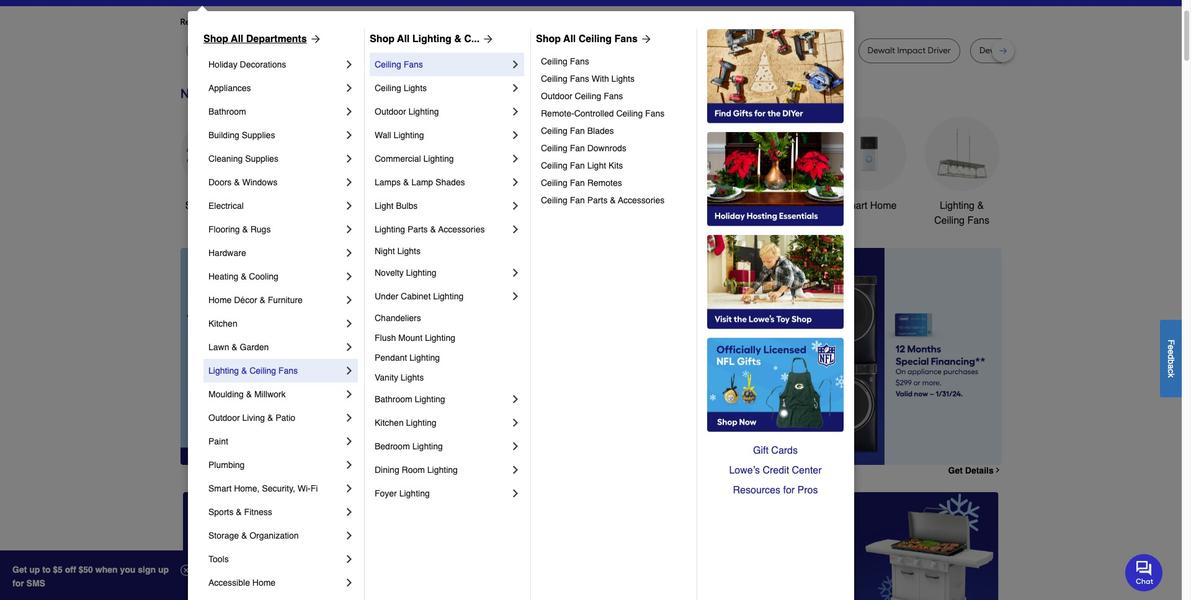 Task type: vqa. For each thing, say whether or not it's contained in the screenshot.
Project
no



Task type: describe. For each thing, give the bounding box(es) containing it.
gift cards link
[[708, 441, 844, 461]]

3 driver from the left
[[928, 45, 952, 56]]

heating & cooling link
[[209, 265, 343, 289]]

heating & cooling
[[209, 272, 279, 282]]

& inside the lighting & ceiling fans
[[978, 200, 985, 212]]

wi-
[[298, 484, 311, 494]]

lawn & garden link
[[209, 336, 343, 359]]

for right suggestions
[[391, 17, 402, 27]]

pendant lighting
[[375, 353, 440, 363]]

impact driver
[[786, 45, 840, 56]]

1 ceiling fans link from the left
[[375, 53, 510, 76]]

shop all ceiling fans
[[536, 34, 638, 45]]

commercial
[[375, 154, 421, 164]]

equipment
[[659, 215, 707, 227]]

suggestions
[[340, 17, 389, 27]]

smart for smart home, security, wi-fi
[[209, 484, 232, 494]]

0 vertical spatial lighting & ceiling fans link
[[925, 117, 1000, 228]]

chevron right image for flooring & rugs
[[343, 223, 356, 236]]

scroll to item #5 image
[[760, 443, 790, 448]]

ceiling fan blades
[[541, 126, 614, 136]]

flush mount lighting
[[375, 333, 456, 343]]

ceiling fans for second ceiling fans link from right
[[375, 60, 423, 70]]

supplies for cleaning supplies
[[245, 154, 279, 164]]

shop for shop all ceiling fans
[[536, 34, 561, 45]]

credit
[[763, 466, 790, 477]]

for inside get up to $5 off $50 when you sign up for sms
[[12, 579, 24, 589]]

chevron right image for heating & cooling
[[343, 271, 356, 283]]

furniture
[[268, 295, 303, 305]]

pendant
[[375, 353, 407, 363]]

1 vertical spatial accessories
[[438, 225, 485, 235]]

2 e from the top
[[1167, 350, 1177, 355]]

gift
[[754, 446, 769, 457]]

cabinet
[[401, 292, 431, 302]]

fan for downrods
[[570, 143, 585, 153]]

arrow right image for shop all departments
[[307, 33, 322, 45]]

all for ceiling
[[564, 34, 576, 45]]

chevron right image for accessible home
[[343, 577, 356, 590]]

chevron right image for paint
[[343, 436, 356, 448]]

details
[[966, 466, 994, 476]]

0 vertical spatial light
[[588, 161, 607, 171]]

cards
[[772, 446, 798, 457]]

with
[[592, 74, 609, 84]]

fan for remotes
[[570, 178, 585, 188]]

novelty
[[375, 268, 404, 278]]

all for deals
[[211, 200, 222, 212]]

2 horizontal spatial bathroom
[[755, 200, 798, 212]]

up to 30 percent off select grills and accessories. image
[[741, 493, 1000, 601]]

outdoor for outdoor living & patio
[[209, 413, 240, 423]]

2 up from the left
[[158, 566, 169, 575]]

2 ceiling fans link from the left
[[541, 53, 688, 70]]

chevron right image for lighting & ceiling fans
[[343, 365, 356, 377]]

1 vertical spatial lighting & ceiling fans link
[[209, 359, 343, 383]]

chevron right image for lamps & lamp shades
[[510, 176, 522, 189]]

under cabinet lighting link
[[375, 285, 510, 309]]

lawn
[[209, 343, 229, 353]]

chevron right image for ceiling lights
[[510, 82, 522, 94]]

building
[[209, 130, 240, 140]]

kitchen for kitchen
[[209, 319, 238, 329]]

rugs
[[251, 225, 271, 235]]

ceiling fans with lights link
[[541, 70, 688, 88]]

fitness
[[244, 508, 272, 518]]

novelty lighting link
[[375, 261, 510, 285]]

parts inside "link"
[[588, 196, 608, 205]]

more
[[318, 17, 338, 27]]

under
[[375, 292, 399, 302]]

flush mount lighting link
[[375, 328, 522, 348]]

home for smart home
[[871, 200, 897, 212]]

chevron right image for sports & fitness
[[343, 507, 356, 519]]

0 vertical spatial tools link
[[367, 117, 441, 214]]

impact driver bit
[[495, 45, 561, 56]]

get for get up to $5 off $50 when you sign up for sms
[[12, 566, 27, 575]]

1 horizontal spatial tools
[[392, 200, 415, 212]]

kitchen link
[[209, 312, 343, 336]]

shop for shop all departments
[[204, 34, 228, 45]]

windows
[[242, 178, 278, 187]]

0 vertical spatial lighting & ceiling fans
[[935, 200, 990, 227]]

c
[[1167, 369, 1177, 374]]

fan for light
[[570, 161, 585, 171]]

smart home, security, wi-fi link
[[209, 477, 343, 501]]

outdoor for outdoor lighting
[[375, 107, 406, 117]]

2 set from the left
[[1039, 45, 1052, 56]]

lights up outdoor ceiling fans link
[[612, 74, 635, 84]]

downrods
[[588, 143, 627, 153]]

ceiling fan remotes
[[541, 178, 622, 188]]

sports & fitness link
[[209, 501, 343, 525]]

& inside outdoor tools & equipment
[[712, 200, 719, 212]]

light bulbs link
[[375, 194, 510, 218]]

flooring
[[209, 225, 240, 235]]

dewalt for dewalt drill bit set
[[980, 45, 1008, 56]]

chevron right image for electrical
[[343, 200, 356, 212]]

chevron right image for dining room lighting
[[510, 464, 522, 477]]

scroll to item #4 image
[[730, 443, 760, 448]]

visit the lowe's toy shop. image
[[708, 235, 844, 330]]

bedroom lighting link
[[375, 435, 510, 459]]

chandeliers
[[375, 313, 421, 323]]

christmas decorations link
[[460, 117, 534, 228]]

dewalt for dewalt impact driver
[[868, 45, 896, 56]]

chevron right image for appliances
[[343, 82, 356, 94]]

chevron right image for storage & organization
[[343, 530, 356, 543]]

organization
[[250, 531, 299, 541]]

fan for parts
[[570, 196, 585, 205]]

bedroom
[[375, 442, 410, 452]]

outdoor for outdoor ceiling fans
[[541, 91, 573, 101]]

remote-controlled ceiling fans link
[[541, 105, 688, 122]]

drill for dewalt drill bit set
[[1010, 45, 1025, 56]]

chevron right image for novelty lighting
[[510, 267, 522, 279]]

chandeliers link
[[375, 309, 522, 328]]

ceiling fans for first ceiling fans link from right
[[541, 56, 590, 66]]

night lights
[[375, 246, 421, 256]]

1 up from the left
[[29, 566, 40, 575]]

room
[[402, 466, 425, 476]]

resources
[[733, 485, 781, 497]]

sms
[[26, 579, 45, 589]]

1 e from the top
[[1167, 345, 1177, 350]]

doors & windows
[[209, 178, 278, 187]]

storage
[[209, 531, 239, 541]]

holiday decorations link
[[209, 53, 343, 76]]

decorations for holiday
[[240, 60, 286, 70]]

moulding
[[209, 390, 244, 400]]

recommended
[[180, 17, 240, 27]]

lowe's credit center
[[730, 466, 822, 477]]

flooring & rugs link
[[209, 218, 343, 241]]

ceiling fan blades link
[[541, 122, 688, 140]]

to
[[42, 566, 51, 575]]

smart home
[[842, 200, 897, 212]]

chevron right image for outdoor lighting
[[510, 106, 522, 118]]

new deals every day during 25 days of deals image
[[180, 83, 1002, 104]]

ceiling fan light kits link
[[541, 157, 688, 174]]

chevron right image for home décor & furniture
[[343, 294, 356, 307]]

lights for vanity lights
[[401, 373, 424, 383]]

get details
[[949, 466, 994, 476]]

chevron right image for hardware
[[343, 247, 356, 259]]

commercial lighting
[[375, 154, 454, 164]]

searches
[[242, 17, 278, 27]]

supplies for building supplies
[[242, 130, 275, 140]]

chevron right image for kitchen lighting
[[510, 417, 522, 430]]

fan for blades
[[570, 126, 585, 136]]

home décor & furniture link
[[209, 289, 343, 312]]

3 impact from the left
[[898, 45, 926, 56]]

find gifts for the diyer. image
[[708, 29, 844, 124]]

sign
[[138, 566, 156, 575]]

chevron right image for commercial lighting
[[510, 153, 522, 165]]

you for recommended searches for you
[[293, 17, 308, 27]]

lighting inside 'link'
[[433, 292, 464, 302]]

0 horizontal spatial bathroom link
[[209, 100, 343, 124]]

vanity lights
[[375, 373, 424, 383]]

doors & windows link
[[209, 171, 343, 194]]

shop for shop all lighting & c...
[[370, 34, 395, 45]]

heating
[[209, 272, 239, 282]]

ceiling lights
[[375, 83, 427, 93]]

electrical
[[209, 201, 244, 211]]

paint link
[[209, 430, 343, 454]]

pros
[[798, 485, 818, 497]]



Task type: locate. For each thing, give the bounding box(es) containing it.
2 horizontal spatial impact
[[898, 45, 926, 56]]

ceiling fan remotes link
[[541, 174, 688, 192]]

outdoor
[[541, 91, 573, 101], [375, 107, 406, 117], [648, 200, 684, 212], [209, 413, 240, 423]]

all inside shop all lighting & c... link
[[397, 34, 410, 45]]

lights up "novelty lighting"
[[398, 246, 421, 256]]

controlled
[[575, 109, 614, 119]]

outdoor ceiling fans link
[[541, 88, 688, 105]]

1 dewalt from the left
[[326, 45, 354, 56]]

lighting inside the lighting & ceiling fans
[[940, 200, 975, 212]]

1 horizontal spatial home
[[253, 579, 276, 589]]

0 vertical spatial get
[[949, 466, 963, 476]]

foyer
[[375, 489, 397, 499]]

outdoor inside outdoor lighting link
[[375, 107, 406, 117]]

lamps & lamp shades link
[[375, 171, 510, 194]]

off
[[65, 566, 76, 575]]

dining room lighting
[[375, 466, 458, 476]]

smart home link
[[832, 117, 907, 214]]

1 driver from the left
[[525, 45, 548, 56]]

patio
[[276, 413, 296, 423]]

bit for dewalt drill bit set
[[1027, 45, 1037, 56]]

1 bit from the left
[[373, 45, 383, 56]]

e up b at right
[[1167, 350, 1177, 355]]

all inside shop all departments link
[[231, 34, 244, 45]]

kitchen up bedroom
[[375, 418, 404, 428]]

accessible home link
[[209, 572, 343, 595]]

shop all deals
[[185, 200, 250, 212]]

arrow right image for shop all lighting & c...
[[480, 33, 495, 45]]

light bulbs
[[375, 201, 418, 211]]

chevron right image for doors & windows
[[343, 176, 356, 189]]

chevron right image for tools
[[343, 554, 356, 566]]

3 fan from the top
[[570, 161, 585, 171]]

tools down lamps
[[392, 200, 415, 212]]

for left "pros"
[[784, 485, 795, 497]]

get up to $5 off $50 when you sign up for sms
[[12, 566, 169, 589]]

tools inside outdoor tools & equipment
[[686, 200, 709, 212]]

fan up ceiling fan downrods
[[570, 126, 585, 136]]

bit for dewalt drill bit
[[373, 45, 383, 56]]

1 vertical spatial kitchen
[[209, 319, 238, 329]]

shop all departments
[[204, 34, 307, 45]]

1 vertical spatial home
[[209, 295, 232, 305]]

chevron right image for building supplies
[[343, 129, 356, 142]]

0 vertical spatial supplies
[[242, 130, 275, 140]]

outdoor for outdoor tools & equipment
[[648, 200, 684, 212]]

plumbing
[[209, 461, 245, 471]]

light left bulbs
[[375, 201, 394, 211]]

lighting inside 'link'
[[406, 418, 437, 428]]

5 fan from the top
[[570, 196, 585, 205]]

accessories up night lights link
[[438, 225, 485, 235]]

2 vertical spatial kitchen
[[375, 418, 404, 428]]

0 horizontal spatial drill
[[356, 45, 371, 56]]

all down recommended searches for you heading
[[564, 34, 576, 45]]

get up to 2 free select tools or batteries when you buy 1 with select purchases. image
[[183, 493, 442, 601]]

get up sms
[[12, 566, 27, 575]]

shop up "impact driver bit"
[[536, 34, 561, 45]]

kitchen for kitchen faucets
[[554, 200, 588, 212]]

shop down more suggestions for you link
[[370, 34, 395, 45]]

dewalt
[[326, 45, 354, 56], [412, 45, 439, 56], [713, 45, 741, 56], [868, 45, 896, 56], [980, 45, 1008, 56]]

2 horizontal spatial home
[[871, 200, 897, 212]]

chevron right image for plumbing
[[343, 459, 356, 472]]

ceiling inside the lighting & ceiling fans
[[935, 215, 965, 227]]

fan inside ceiling fan light kits link
[[570, 161, 585, 171]]

fan inside ceiling fan remotes link
[[570, 178, 585, 188]]

chevron right image for bedroom lighting
[[510, 441, 522, 453]]

0 horizontal spatial ceiling fans link
[[375, 53, 510, 76]]

0 horizontal spatial ceiling fans
[[375, 60, 423, 70]]

dewalt for dewalt drill
[[713, 45, 741, 56]]

up to 35 percent off select small appliances. image
[[462, 493, 721, 601]]

kitchen inside 'link'
[[375, 418, 404, 428]]

2 horizontal spatial shop
[[536, 34, 561, 45]]

for
[[280, 17, 291, 27], [391, 17, 402, 27], [784, 485, 795, 497], [12, 579, 24, 589]]

all inside shop all deals link
[[211, 200, 222, 212]]

vanity
[[375, 373, 398, 383]]

1 impact from the left
[[495, 45, 523, 56]]

arrow right image inside shop all lighting & c... link
[[480, 33, 495, 45]]

0 horizontal spatial lighting & ceiling fans
[[209, 366, 298, 376]]

parts down remotes
[[588, 196, 608, 205]]

1 vertical spatial tools link
[[209, 548, 343, 572]]

parts down bulbs
[[408, 225, 428, 235]]

driver for impact driver bit
[[525, 45, 548, 56]]

0 horizontal spatial you
[[293, 17, 308, 27]]

2 dewalt from the left
[[412, 45, 439, 56]]

0 vertical spatial bathroom
[[209, 107, 246, 117]]

electrical link
[[209, 194, 343, 218]]

chevron right image for under cabinet lighting
[[510, 291, 522, 303]]

shop all lighting & c...
[[370, 34, 480, 45]]

outdoor up wall
[[375, 107, 406, 117]]

1 vertical spatial lighting & ceiling fans
[[209, 366, 298, 376]]

b
[[1167, 360, 1177, 364]]

wall lighting link
[[375, 124, 510, 147]]

fan inside ceiling fan downrods link
[[570, 143, 585, 153]]

2 driver from the left
[[816, 45, 840, 56]]

1 set from the left
[[453, 45, 466, 56]]

1 vertical spatial light
[[375, 201, 394, 211]]

ceiling
[[579, 34, 612, 45], [541, 56, 568, 66], [375, 60, 402, 70], [541, 74, 568, 84], [375, 83, 402, 93], [575, 91, 602, 101], [617, 109, 643, 119], [541, 126, 568, 136], [541, 143, 568, 153], [541, 161, 568, 171], [541, 178, 568, 188], [541, 196, 568, 205], [935, 215, 965, 227], [250, 366, 276, 376]]

1 vertical spatial parts
[[408, 225, 428, 235]]

fan
[[570, 126, 585, 136], [570, 143, 585, 153], [570, 161, 585, 171], [570, 178, 585, 188], [570, 196, 585, 205]]

accessories down ceiling fan remotes link
[[618, 196, 665, 205]]

fan down ceiling fan blades
[[570, 143, 585, 153]]

chevron right image
[[343, 106, 356, 118], [510, 129, 522, 142], [343, 153, 356, 165], [343, 176, 356, 189], [510, 176, 522, 189], [510, 200, 522, 212], [510, 267, 522, 279], [343, 271, 356, 283], [343, 294, 356, 307], [343, 318, 356, 330], [343, 341, 356, 354], [510, 417, 522, 430], [343, 436, 356, 448], [510, 441, 522, 453], [510, 464, 522, 477], [343, 483, 356, 495], [510, 488, 522, 500], [343, 507, 356, 519], [343, 554, 356, 566]]

0 vertical spatial decorations
[[240, 60, 286, 70]]

christmas decorations
[[470, 200, 523, 227]]

dewalt for dewalt drill bit
[[326, 45, 354, 56]]

all down recommended searches for you
[[231, 34, 244, 45]]

accessories inside "link"
[[618, 196, 665, 205]]

ceiling fan downrods
[[541, 143, 627, 153]]

2 shop from the left
[[370, 34, 395, 45]]

lights for night lights
[[398, 246, 421, 256]]

0 vertical spatial parts
[[588, 196, 608, 205]]

1 horizontal spatial lighting & ceiling fans link
[[925, 117, 1000, 228]]

arrow right image
[[307, 33, 322, 45], [480, 33, 495, 45], [638, 33, 653, 45], [979, 357, 992, 369]]

ceiling fans with lights
[[541, 74, 635, 84]]

1 vertical spatial supplies
[[245, 154, 279, 164]]

shop these last-minute gifts. $99 or less. quantities are limited and won't last. image
[[180, 248, 381, 466]]

0 horizontal spatial bathroom
[[209, 107, 246, 117]]

3 dewalt from the left
[[713, 45, 741, 56]]

4 fan from the top
[[570, 178, 585, 188]]

outdoor up equipment
[[648, 200, 684, 212]]

0 horizontal spatial set
[[453, 45, 466, 56]]

you up "shop all lighting & c..." at left
[[404, 17, 418, 27]]

supplies up cleaning supplies
[[242, 130, 275, 140]]

decorations for christmas
[[470, 215, 523, 227]]

kitchen for kitchen lighting
[[375, 418, 404, 428]]

1 horizontal spatial get
[[949, 466, 963, 476]]

1 horizontal spatial drill
[[743, 45, 757, 56]]

1 horizontal spatial driver
[[816, 45, 840, 56]]

doors
[[209, 178, 232, 187]]

chevron right image for light bulbs
[[510, 200, 522, 212]]

moulding & millwork link
[[209, 383, 343, 407]]

arrow right image for shop all ceiling fans
[[638, 33, 653, 45]]

kitchen down ceiling fan remotes
[[554, 200, 588, 212]]

cleaning supplies link
[[209, 147, 343, 171]]

decorations down shop all departments link at the left top of page
[[240, 60, 286, 70]]

$5
[[53, 566, 63, 575]]

0 horizontal spatial parts
[[408, 225, 428, 235]]

tools down storage
[[209, 555, 229, 565]]

chevron right image
[[343, 58, 356, 71], [510, 58, 522, 71], [343, 82, 356, 94], [510, 82, 522, 94], [510, 106, 522, 118], [343, 129, 356, 142], [510, 153, 522, 165], [343, 200, 356, 212], [343, 223, 356, 236], [510, 223, 522, 236], [343, 247, 356, 259], [510, 291, 522, 303], [343, 365, 356, 377], [343, 389, 356, 401], [510, 394, 522, 406], [343, 412, 356, 425], [343, 459, 356, 472], [994, 467, 1002, 475], [343, 530, 356, 543], [343, 577, 356, 590]]

0 horizontal spatial light
[[375, 201, 394, 211]]

0 horizontal spatial impact
[[495, 45, 523, 56]]

outdoor down the moulding
[[209, 413, 240, 423]]

0 vertical spatial home
[[871, 200, 897, 212]]

chevron right image for foyer lighting
[[510, 488, 522, 500]]

shop all lighting & c... link
[[370, 32, 495, 47]]

smart for smart home
[[842, 200, 868, 212]]

chevron right image for moulding & millwork
[[343, 389, 356, 401]]

chevron right image for outdoor living & patio
[[343, 412, 356, 425]]

0 horizontal spatial accessories
[[438, 225, 485, 235]]

chevron right image for bathroom
[[343, 106, 356, 118]]

chat invite button image
[[1126, 554, 1164, 592]]

shop
[[185, 200, 208, 212]]

0 vertical spatial kitchen
[[554, 200, 588, 212]]

1 shop from the left
[[204, 34, 228, 45]]

millwork
[[254, 390, 286, 400]]

lights down arrow left icon
[[401, 373, 424, 383]]

lights for ceiling lights
[[404, 83, 427, 93]]

kitchen faucets
[[554, 200, 626, 212]]

lamp
[[412, 178, 433, 187]]

get left details
[[949, 466, 963, 476]]

holiday hosting essentials. image
[[708, 132, 844, 227]]

2 bit from the left
[[441, 45, 451, 56]]

1 vertical spatial decorations
[[470, 215, 523, 227]]

accessible home
[[209, 579, 276, 589]]

officially licensed n f l gifts. shop now. image
[[708, 338, 844, 433]]

chevron right image for bathroom lighting
[[510, 394, 522, 406]]

1 drill from the left
[[356, 45, 371, 56]]

0 horizontal spatial decorations
[[240, 60, 286, 70]]

faucets
[[590, 200, 626, 212]]

ceiling fan light kits
[[541, 161, 623, 171]]

1 vertical spatial bathroom
[[755, 200, 798, 212]]

impact for impact driver
[[786, 45, 814, 56]]

chevron right image for ceiling fans
[[510, 58, 522, 71]]

bathroom lighting
[[375, 395, 445, 405]]

you for more suggestions for you
[[404, 17, 418, 27]]

lowe's credit center link
[[708, 461, 844, 481]]

chevron right image for kitchen
[[343, 318, 356, 330]]

chevron right image for wall lighting
[[510, 129, 522, 142]]

lights up outdoor lighting
[[404, 83, 427, 93]]

get inside get up to $5 off $50 when you sign up for sms
[[12, 566, 27, 575]]

appliances
[[209, 83, 251, 93]]

resources for pros link
[[708, 481, 844, 501]]

1 vertical spatial smart
[[209, 484, 232, 494]]

4 bit from the left
[[1027, 45, 1037, 56]]

mount
[[399, 333, 423, 343]]

scroll to item #2 image
[[670, 443, 700, 448]]

ceiling inside "link"
[[541, 196, 568, 205]]

for left sms
[[12, 579, 24, 589]]

0 horizontal spatial up
[[29, 566, 40, 575]]

1 horizontal spatial parts
[[588, 196, 608, 205]]

drill for dewalt drill
[[743, 45, 757, 56]]

1 horizontal spatial smart
[[842, 200, 868, 212]]

impact for impact driver bit
[[495, 45, 523, 56]]

home for accessible home
[[253, 579, 276, 589]]

0 horizontal spatial kitchen
[[209, 319, 238, 329]]

lighting parts & accessories
[[375, 225, 485, 235]]

fan up ceiling fan remotes
[[570, 161, 585, 171]]

lights
[[612, 74, 635, 84], [404, 83, 427, 93], [398, 246, 421, 256], [401, 373, 424, 383]]

0 horizontal spatial lighting & ceiling fans link
[[209, 359, 343, 383]]

k
[[1167, 374, 1177, 378]]

a
[[1167, 364, 1177, 369]]

0 horizontal spatial shop
[[204, 34, 228, 45]]

supplies
[[242, 130, 275, 140], [245, 154, 279, 164]]

outdoor inside outdoor tools & equipment
[[648, 200, 684, 212]]

remotes
[[588, 178, 622, 188]]

supplies inside cleaning supplies 'link'
[[245, 154, 279, 164]]

fan down ceiling fan light kits
[[570, 178, 585, 188]]

accessories
[[618, 196, 665, 205], [438, 225, 485, 235]]

up left to
[[29, 566, 40, 575]]

2 impact from the left
[[786, 45, 814, 56]]

ceiling fans link down shop all lighting & c... link
[[375, 53, 510, 76]]

all for departments
[[231, 34, 244, 45]]

1 you from the left
[[293, 17, 308, 27]]

1 horizontal spatial light
[[588, 161, 607, 171]]

more suggestions for you
[[318, 17, 418, 27]]

None search field
[[462, 0, 801, 8]]

outdoor living & patio
[[209, 413, 296, 423]]

arrow right image inside shop all departments link
[[307, 33, 322, 45]]

1 horizontal spatial bathroom link
[[739, 117, 814, 214]]

bit for impact driver bit
[[551, 45, 561, 56]]

ceiling fan parts & accessories
[[541, 196, 665, 205]]

you left more at the top left
[[293, 17, 308, 27]]

chevron right image for holiday decorations
[[343, 58, 356, 71]]

drill for dewalt drill bit
[[356, 45, 371, 56]]

0 horizontal spatial tools
[[209, 555, 229, 565]]

4 dewalt from the left
[[868, 45, 896, 56]]

smart inside 'link'
[[209, 484, 232, 494]]

outdoor up remote-
[[541, 91, 573, 101]]

e up d
[[1167, 345, 1177, 350]]

2 vertical spatial home
[[253, 579, 276, 589]]

remote-
[[541, 109, 575, 119]]

1 vertical spatial get
[[12, 566, 27, 575]]

flush
[[375, 333, 396, 343]]

2 fan from the top
[[570, 143, 585, 153]]

2 horizontal spatial kitchen
[[554, 200, 588, 212]]

1 horizontal spatial shop
[[370, 34, 395, 45]]

c...
[[465, 34, 480, 45]]

outdoor inside "outdoor living & patio" link
[[209, 413, 240, 423]]

1 horizontal spatial lighting & ceiling fans
[[935, 200, 990, 227]]

light left kits
[[588, 161, 607, 171]]

ceiling fans up ceiling lights in the top left of the page
[[375, 60, 423, 70]]

lighting parts & accessories link
[[375, 218, 510, 241]]

ceiling fans
[[541, 56, 590, 66], [375, 60, 423, 70]]

chevron right image inside get details link
[[994, 467, 1002, 475]]

fan inside ceiling fan blades link
[[570, 126, 585, 136]]

ceiling fans up ceiling fans with lights
[[541, 56, 590, 66]]

2 vertical spatial bathroom
[[375, 395, 413, 405]]

1 horizontal spatial up
[[158, 566, 169, 575]]

lowe's
[[730, 466, 760, 477]]

2 horizontal spatial tools
[[686, 200, 709, 212]]

dewalt for dewalt bit set
[[412, 45, 439, 56]]

dewalt drill
[[713, 45, 757, 56]]

1 horizontal spatial kitchen
[[375, 418, 404, 428]]

kitchen up lawn
[[209, 319, 238, 329]]

home décor & furniture
[[209, 295, 303, 305]]

ceiling fan parts & accessories link
[[541, 192, 688, 209]]

1 horizontal spatial bathroom
[[375, 395, 413, 405]]

0 horizontal spatial tools link
[[209, 548, 343, 572]]

holiday
[[209, 60, 238, 70]]

1 horizontal spatial impact
[[786, 45, 814, 56]]

hardware link
[[209, 241, 343, 265]]

lawn & garden
[[209, 343, 269, 353]]

up to 30 percent off select major appliances. plus, save up to an extra $750 on major appliances. image
[[401, 248, 1002, 465]]

sports & fitness
[[209, 508, 272, 518]]

2 drill from the left
[[743, 45, 757, 56]]

0 horizontal spatial get
[[12, 566, 27, 575]]

chevron right image for cleaning supplies
[[343, 153, 356, 165]]

arrow left image
[[411, 357, 424, 369]]

cooling
[[249, 272, 279, 282]]

cleaning
[[209, 154, 243, 164]]

under cabinet lighting
[[375, 292, 464, 302]]

for up departments
[[280, 17, 291, 27]]

supplies up windows
[[245, 154, 279, 164]]

chevron right image for lighting parts & accessories
[[510, 223, 522, 236]]

ceiling fans link
[[375, 53, 510, 76], [541, 53, 688, 70]]

1 horizontal spatial ceiling fans
[[541, 56, 590, 66]]

appliances link
[[209, 76, 343, 100]]

lighting
[[413, 34, 452, 45], [409, 107, 439, 117], [394, 130, 424, 140], [424, 154, 454, 164], [940, 200, 975, 212], [375, 225, 405, 235], [406, 268, 437, 278], [433, 292, 464, 302], [425, 333, 456, 343], [410, 353, 440, 363], [209, 366, 239, 376], [415, 395, 445, 405], [406, 418, 437, 428], [413, 442, 443, 452], [428, 466, 458, 476], [400, 489, 430, 499]]

3 drill from the left
[[1010, 45, 1025, 56]]

outdoor inside outdoor ceiling fans link
[[541, 91, 573, 101]]

fan inside ceiling fan parts & accessories "link"
[[570, 196, 585, 205]]

1 fan from the top
[[570, 126, 585, 136]]

all right shop
[[211, 200, 222, 212]]

ceiling fans link up "with"
[[541, 53, 688, 70]]

fan down ceiling fan remotes
[[570, 196, 585, 205]]

0 vertical spatial smart
[[842, 200, 868, 212]]

0 vertical spatial accessories
[[618, 196, 665, 205]]

1 horizontal spatial accessories
[[618, 196, 665, 205]]

storage & organization link
[[209, 525, 343, 548]]

arrow right image inside shop all ceiling fans link
[[638, 33, 653, 45]]

2 you from the left
[[404, 17, 418, 27]]

3 bit from the left
[[551, 45, 561, 56]]

you
[[293, 17, 308, 27], [404, 17, 418, 27]]

up right 'sign'
[[158, 566, 169, 575]]

tools up equipment
[[686, 200, 709, 212]]

dining room lighting link
[[375, 459, 510, 482]]

1 horizontal spatial tools link
[[367, 117, 441, 214]]

kits
[[609, 161, 623, 171]]

all for lighting
[[397, 34, 410, 45]]

5 dewalt from the left
[[980, 45, 1008, 56]]

all inside shop all ceiling fans link
[[564, 34, 576, 45]]

2 horizontal spatial drill
[[1010, 45, 1025, 56]]

1 horizontal spatial set
[[1039, 45, 1052, 56]]

all down more suggestions for you link
[[397, 34, 410, 45]]

departments
[[246, 34, 307, 45]]

1 horizontal spatial decorations
[[470, 215, 523, 227]]

decorations down christmas
[[470, 215, 523, 227]]

0 horizontal spatial home
[[209, 295, 232, 305]]

chevron right image for lawn & garden
[[343, 341, 356, 354]]

1 horizontal spatial you
[[404, 17, 418, 27]]

supplies inside building supplies link
[[242, 130, 275, 140]]

chevron right image for smart home, security, wi-fi
[[343, 483, 356, 495]]

recommended searches for you heading
[[180, 16, 1002, 29]]

shop down recommended
[[204, 34, 228, 45]]

0 horizontal spatial driver
[[525, 45, 548, 56]]

1 horizontal spatial ceiling fans link
[[541, 53, 688, 70]]

2 horizontal spatial driver
[[928, 45, 952, 56]]

driver for impact driver
[[816, 45, 840, 56]]

0 horizontal spatial smart
[[209, 484, 232, 494]]

get for get details
[[949, 466, 963, 476]]

3 shop from the left
[[536, 34, 561, 45]]



